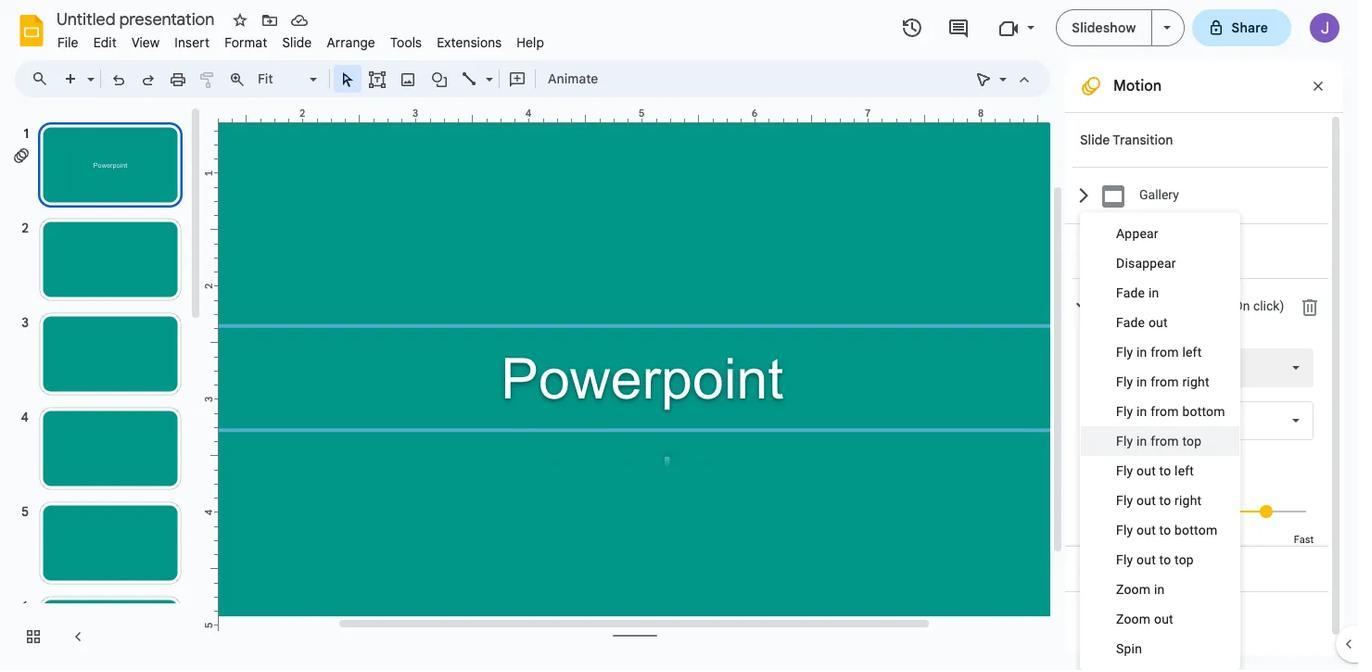 Task type: describe. For each thing, give the bounding box(es) containing it.
fly down fly in from left on the right bottom of page
[[1116, 375, 1133, 389]]

tab inside object animations tab list
[[1073, 278, 1329, 335]]

fade for fade in
[[1116, 286, 1145, 300]]

tools
[[390, 34, 422, 51]]

slide transition
[[1080, 132, 1173, 148]]

fly down fly in from top option
[[1116, 404, 1133, 419]]

to for top
[[1159, 553, 1171, 567]]

extensions menu item
[[429, 32, 509, 54]]

out for fly out to bottom
[[1137, 523, 1156, 538]]

add
[[1105, 561, 1130, 578]]

in inside fly in from top option
[[1108, 361, 1118, 375]]

1 vertical spatial fly in from top
[[1116, 434, 1202, 449]]

slide for slide transition
[[1080, 132, 1110, 148]]

duration element
[[1080, 490, 1314, 546]]

insert menu item
[[167, 32, 217, 54]]

to for right
[[1159, 493, 1171, 508]]

spin
[[1116, 642, 1142, 656]]

fly out to top
[[1116, 553, 1194, 567]]

extensions
[[437, 34, 502, 51]]

out for fade out
[[1149, 315, 1168, 330]]

format menu item
[[217, 32, 275, 54]]

by paragraph
[[1110, 464, 1186, 479]]

slow button
[[1080, 534, 1102, 546]]

gallery
[[1139, 187, 1179, 202]]

fly down fade out
[[1116, 345, 1133, 360]]

zoom out
[[1116, 612, 1174, 627]]

gallery tab
[[1073, 167, 1329, 223]]

fly in from left
[[1116, 345, 1202, 360]]

slider inside tab panel
[[1080, 490, 1314, 532]]

fly right the 'by paragraph' checkbox
[[1116, 464, 1133, 478]]

presentation options image
[[1163, 26, 1170, 30]]

Menus field
[[23, 66, 64, 92]]

slide menu item
[[275, 32, 319, 54]]

fade for fade out
[[1116, 315, 1145, 330]]

animate button
[[540, 65, 607, 93]]

shape image
[[429, 66, 450, 92]]

out for fly out to left
[[1137, 464, 1156, 478]]

select line image
[[481, 67, 493, 73]]

fade in
[[1116, 286, 1159, 300]]

fly up fade out
[[1139, 299, 1156, 314]]

play button
[[1080, 607, 1153, 641]]

paragraph
[[1127, 464, 1186, 479]]

zoom in
[[1116, 582, 1165, 597]]

By paragraph checkbox
[[1081, 463, 1098, 479]]

fly down by
[[1116, 493, 1133, 508]]

to for bottom
[[1159, 523, 1171, 538]]

left for fly out to left
[[1175, 464, 1194, 478]]

medium button
[[1157, 534, 1234, 546]]

fly in from top option
[[1088, 359, 1171, 377]]

fly right the slow "button"
[[1116, 523, 1133, 538]]

fly in from right
[[1116, 375, 1210, 389]]

fly in from top list box
[[1080, 349, 1314, 388]]

edit menu item
[[86, 32, 124, 54]]

add animation button
[[1080, 558, 1209, 580]]

fly out to left
[[1116, 464, 1194, 478]]

format
[[225, 34, 267, 51]]

file menu item
[[50, 32, 86, 54]]

disappear
[[1116, 256, 1176, 271]]

tools menu item
[[383, 32, 429, 54]]

left for fly in from left
[[1182, 345, 1202, 360]]

top left (on
[[1203, 299, 1222, 314]]

top down the medium
[[1175, 553, 1194, 567]]

play
[[1103, 616, 1130, 632]]

share
[[1232, 19, 1268, 36]]

file
[[57, 34, 78, 51]]

fly out to bottom
[[1116, 523, 1218, 538]]

fly in from top (on click)
[[1139, 299, 1284, 314]]



Task type: locate. For each thing, give the bounding box(es) containing it.
zoom for zoom out
[[1116, 612, 1151, 627]]

fade out
[[1116, 315, 1168, 330]]

arrange
[[327, 34, 375, 51]]

Zoom text field
[[255, 66, 307, 92]]

slider
[[1080, 490, 1314, 532]]

mode and view toolbar
[[969, 60, 1039, 97]]

insert image image
[[397, 66, 419, 92]]

new slide with layout image
[[83, 67, 95, 73]]

list box
[[1080, 212, 1240, 670]]

from inside fly in from top option
[[1122, 361, 1149, 375]]

left up fly out to right
[[1175, 464, 1194, 478]]

list box containing appear
[[1080, 212, 1240, 670]]

0 vertical spatial fade
[[1116, 286, 1145, 300]]

1 to from the top
[[1159, 464, 1171, 478]]

to for left
[[1159, 464, 1171, 478]]

view
[[132, 34, 160, 51]]

out right by
[[1137, 464, 1156, 478]]

fly out to right
[[1116, 493, 1202, 508]]

fade up fade out
[[1116, 286, 1145, 300]]

slideshow button
[[1056, 9, 1152, 46]]

tab
[[1073, 278, 1329, 335]]

to up fly out to bottom
[[1159, 493, 1171, 508]]

menu bar inside menu bar banner
[[50, 24, 552, 55]]

3 to from the top
[[1159, 523, 1171, 538]]

object animations tab list
[[1065, 223, 1329, 564]]

out down zoom in
[[1154, 612, 1174, 627]]

Star checkbox
[[227, 7, 253, 33]]

bottom for fly out to bottom
[[1175, 523, 1218, 538]]

menu bar banner
[[0, 0, 1358, 670]]

out down by paragraph
[[1137, 493, 1156, 508]]

fade
[[1116, 286, 1145, 300], [1116, 315, 1145, 330]]

zoom up the 'spin'
[[1116, 612, 1151, 627]]

to down fly out to right
[[1159, 523, 1171, 538]]

to down fly out to bottom
[[1159, 553, 1171, 567]]

out up fly in from left on the right bottom of page
[[1149, 315, 1168, 330]]

fly up zoom in
[[1116, 553, 1133, 567]]

object animations
[[1080, 243, 1193, 260]]

top
[[1203, 299, 1222, 314], [1152, 361, 1171, 375], [1182, 434, 1202, 449], [1175, 553, 1194, 567]]

out right add
[[1137, 553, 1156, 567]]

menu bar containing file
[[50, 24, 552, 55]]

object
[[1080, 243, 1121, 260]]

0 vertical spatial bottom
[[1182, 404, 1225, 419]]

slow
[[1080, 534, 1102, 546]]

edit
[[93, 34, 117, 51]]

right for fly out to right
[[1175, 493, 1202, 508]]

Zoom field
[[252, 66, 325, 93]]

fly in from bottom
[[1116, 404, 1225, 419]]

fade down fade in
[[1116, 315, 1145, 330]]

0 vertical spatial right
[[1182, 375, 1210, 389]]

right up fly out to bottom
[[1175, 493, 1202, 508]]

bottom down fly in from top list box at the bottom of page
[[1182, 404, 1225, 419]]

fast button
[[1294, 534, 1314, 546]]

tab panel containing fly in from top
[[1071, 335, 1329, 564]]

arrange menu item
[[319, 32, 383, 54]]

slide for slide
[[282, 34, 312, 51]]

right for fly in from right
[[1182, 375, 1210, 389]]

add animation
[[1105, 561, 1196, 578]]

in
[[1149, 286, 1159, 300], [1159, 299, 1169, 314], [1137, 345, 1147, 360], [1108, 361, 1118, 375], [1137, 375, 1147, 389], [1137, 404, 1147, 419], [1137, 434, 1147, 449], [1154, 582, 1165, 597]]

1 vertical spatial bottom
[[1175, 523, 1218, 538]]

0 vertical spatial left
[[1182, 345, 1202, 360]]

1 zoom from the top
[[1116, 582, 1151, 597]]

zoom for zoom in
[[1116, 582, 1151, 597]]

4 to from the top
[[1159, 553, 1171, 567]]

transition
[[1113, 132, 1173, 148]]

fly inside option
[[1088, 361, 1105, 375]]

click)
[[1253, 299, 1284, 314]]

1 vertical spatial right
[[1175, 493, 1202, 508]]

animate
[[548, 70, 598, 87]]

out for fly out to right
[[1137, 493, 1156, 508]]

top inside option
[[1152, 361, 1171, 375]]

fly
[[1139, 299, 1156, 314], [1116, 345, 1133, 360], [1088, 361, 1105, 375], [1116, 375, 1133, 389], [1116, 404, 1133, 419], [1116, 434, 1133, 449], [1116, 464, 1133, 478], [1116, 493, 1133, 508], [1116, 523, 1133, 538], [1116, 553, 1133, 567]]

by
[[1110, 464, 1124, 479]]

1 fade from the top
[[1116, 286, 1145, 300]]

1 vertical spatial fade
[[1116, 315, 1145, 330]]

slide left transition
[[1080, 132, 1110, 148]]

0 vertical spatial zoom
[[1116, 582, 1151, 597]]

bottom down fly out to right
[[1175, 523, 1218, 538]]

2 fade from the top
[[1116, 315, 1145, 330]]

slide
[[282, 34, 312, 51], [1080, 132, 1110, 148]]

fly in from top
[[1088, 361, 1171, 375], [1116, 434, 1202, 449]]

2 to from the top
[[1159, 493, 1171, 508]]

out for fly out to top
[[1137, 553, 1156, 567]]

out for zoom out
[[1154, 612, 1174, 627]]

0 vertical spatial slide
[[282, 34, 312, 51]]

left up fly in from right
[[1182, 345, 1202, 360]]

bottom
[[1182, 404, 1225, 419], [1175, 523, 1218, 538]]

(on
[[1230, 299, 1250, 314]]

navigation inside "motion" application
[[0, 105, 204, 670]]

tab panel
[[1071, 335, 1329, 564]]

fly left fly in from right
[[1088, 361, 1105, 375]]

right up fly in from bottom
[[1182, 375, 1210, 389]]

1 vertical spatial left
[[1175, 464, 1194, 478]]

navigation
[[0, 105, 204, 670]]

left
[[1182, 345, 1202, 360], [1175, 464, 1194, 478]]

right
[[1182, 375, 1210, 389], [1175, 493, 1202, 508]]

help
[[517, 34, 544, 51]]

motion application
[[0, 0, 1358, 670]]

motion
[[1113, 77, 1162, 95]]

main toolbar
[[55, 65, 608, 93]]

tab containing fly in from top
[[1073, 278, 1329, 335]]

1 vertical spatial zoom
[[1116, 612, 1151, 627]]

motion section
[[1065, 60, 1343, 670]]

fast
[[1294, 534, 1314, 546]]

2 zoom from the top
[[1116, 612, 1151, 627]]

out
[[1149, 315, 1168, 330], [1137, 464, 1156, 478], [1137, 493, 1156, 508], [1137, 523, 1156, 538], [1137, 553, 1156, 567], [1154, 612, 1174, 627]]

Rename text field
[[50, 7, 225, 30]]

1 vertical spatial slide
[[1080, 132, 1110, 148]]

to
[[1159, 464, 1171, 478], [1159, 493, 1171, 508], [1159, 523, 1171, 538], [1159, 553, 1171, 567]]

0 vertical spatial fly in from top
[[1088, 361, 1171, 375]]

out up fly out to top
[[1137, 523, 1156, 538]]

slide up "zoom" field
[[282, 34, 312, 51]]

view menu item
[[124, 32, 167, 54]]

medium
[[1177, 534, 1214, 546]]

1 horizontal spatial slide
[[1080, 132, 1110, 148]]

fly up by
[[1116, 434, 1133, 449]]

help menu item
[[509, 32, 552, 54]]

insert
[[175, 34, 210, 51]]

top down fly in from bottom
[[1182, 434, 1202, 449]]

fly in from top up fly out to left
[[1116, 434, 1202, 449]]

appear
[[1116, 226, 1159, 241]]

fly in from top down fly in from left on the right bottom of page
[[1088, 361, 1171, 375]]

from
[[1173, 299, 1200, 314], [1151, 345, 1179, 360], [1122, 361, 1149, 375], [1151, 375, 1179, 389], [1151, 404, 1179, 419], [1151, 434, 1179, 449]]

slide inside menu item
[[282, 34, 312, 51]]

zoom down add animation button
[[1116, 582, 1151, 597]]

tab panel inside object animations tab list
[[1071, 335, 1329, 564]]

share button
[[1192, 9, 1291, 46]]

to up fly out to right
[[1159, 464, 1171, 478]]

menu bar
[[50, 24, 552, 55]]

zoom
[[1116, 582, 1151, 597], [1116, 612, 1151, 627]]

slideshow
[[1072, 19, 1136, 36]]

animation
[[1134, 561, 1196, 578]]

top down fly in from left on the right bottom of page
[[1152, 361, 1171, 375]]

animations
[[1124, 243, 1193, 260]]

fly in from top inside object animations tab list
[[1088, 361, 1171, 375]]

slide inside motion section
[[1080, 132, 1110, 148]]

0 horizontal spatial slide
[[282, 34, 312, 51]]

bottom for fly in from bottom
[[1182, 404, 1225, 419]]



Task type: vqa. For each thing, say whether or not it's contained in the screenshot.
Not owned by me
no



